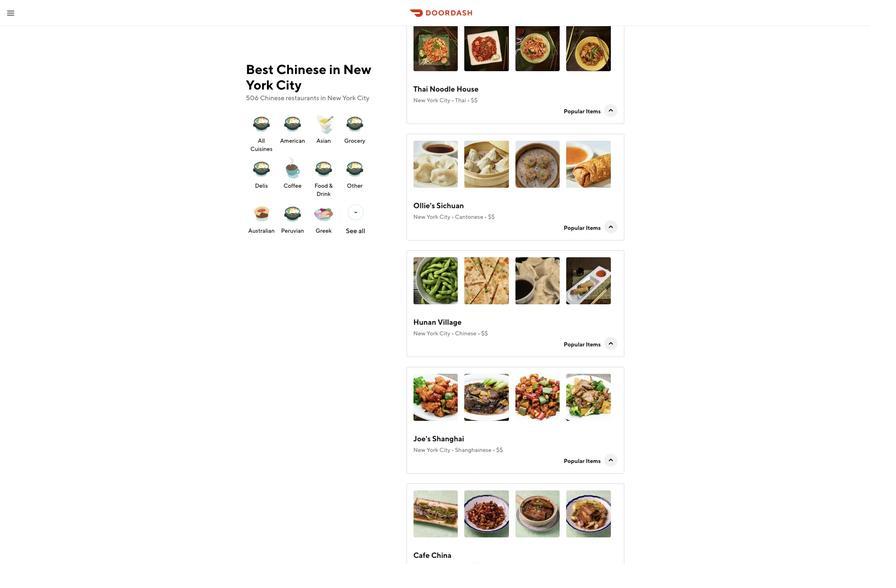 Task type: vqa. For each thing, say whether or not it's contained in the screenshot.
potato
no



Task type: describe. For each thing, give the bounding box(es) containing it.
items for thai noodle house
[[586, 108, 601, 115]]

peruvian link
[[278, 198, 307, 236]]

york inside thai noodle house new york city • thai • $$
[[427, 97, 438, 104]]

all cuisines link
[[247, 108, 276, 153]]

house
[[457, 85, 479, 93]]

hunan village new york city • chinese • $$
[[413, 318, 488, 337]]

thai noodle house new york city • thai • $$
[[413, 85, 479, 104]]

steamed whole fish with asian chili 鲜椒全鱼 image
[[413, 491, 458, 538]]

beef shu mai(4) image
[[515, 141, 560, 188]]

all cuisines
[[250, 138, 272, 152]]

pork dumpling image
[[515, 258, 560, 305]]

see all region
[[246, 104, 399, 253]]

york up '506'
[[246, 77, 273, 93]]

double cooked pork 回锅肉 image
[[566, 491, 611, 538]]

$$ for ollie's sichuan
[[488, 214, 495, 220]]

$$ inside thai noodle house new york city • thai • $$
[[471, 97, 478, 104]]

0 horizontal spatial in
[[321, 94, 326, 102]]

chinese inside the hunan village new york city • chinese • $$
[[455, 330, 476, 337]]

best
[[246, 61, 274, 77]]

braised pork szechuan style 豆花咸烧白 image
[[515, 491, 560, 538]]

&
[[329, 183, 333, 189]]

food & drink link
[[309, 153, 338, 198]]

american link
[[278, 108, 307, 153]]

popular items for ollie's sichuan
[[564, 225, 601, 231]]

american
[[280, 138, 305, 144]]

braised duck image
[[464, 374, 509, 421]]

cafe china
[[413, 552, 452, 560]]

coffee
[[284, 183, 302, 189]]

items for hunan village
[[586, 341, 601, 348]]

pad thai lunch special image
[[413, 24, 458, 71]]

29. pork & crabmeat soup dumplings (6) image
[[464, 141, 509, 188]]

shanghai
[[432, 435, 464, 443]]

open menu image
[[6, 8, 16, 18]]

popular for joe's shanghai
[[564, 458, 585, 465]]

hunan
[[413, 318, 436, 327]]

general tso's chicken image
[[413, 374, 458, 421]]

city inside thai noodle house new york city • thai • $$
[[439, 97, 450, 104]]

restaurants
[[286, 94, 319, 102]]

city inside joe's shanghai new york city • shanghainese • $$
[[439, 447, 450, 454]]

all
[[358, 227, 365, 235]]

33. classic egg roll with pork & shrimp (1) image
[[566, 141, 611, 188]]

delis link
[[247, 153, 276, 198]]

new inside joe's shanghai new york city • shanghainese • $$
[[413, 447, 425, 454]]

0 horizontal spatial thai
[[413, 85, 428, 93]]

kung pao chicken image
[[515, 374, 560, 421]]

york up grocery link
[[342, 94, 356, 102]]

new inside the hunan village new york city • chinese • $$
[[413, 330, 425, 337]]

australian link
[[247, 198, 276, 236]]

york inside joe's shanghai new york city • shanghainese • $$
[[427, 447, 438, 454]]

sichuan
[[437, 201, 464, 210]]

vegetable rolls(2) image
[[566, 258, 611, 305]]

popular items for thai noodle house
[[564, 108, 601, 115]]

27. steamed dumplings (6) image
[[413, 141, 458, 188]]

city up grocery link
[[357, 94, 370, 102]]



Task type: locate. For each thing, give the bounding box(es) containing it.
new inside thai noodle house new york city • thai • $$
[[413, 97, 425, 104]]

popular for thai noodle house
[[564, 108, 585, 115]]

drink
[[317, 191, 331, 197]]

new inside ollie's sichuan new york city • cantonese • $$
[[413, 214, 425, 220]]

thai down house
[[455, 97, 466, 104]]

3 items from the top
[[586, 341, 601, 348]]

york down ollie's
[[427, 214, 438, 220]]

york down joe's
[[427, 447, 438, 454]]

0 vertical spatial thai
[[413, 85, 428, 93]]

see
[[346, 227, 357, 235]]

•
[[452, 97, 454, 104], [467, 97, 470, 104], [452, 214, 454, 220], [485, 214, 487, 220], [452, 330, 454, 337], [478, 330, 480, 337], [452, 447, 454, 454], [493, 447, 495, 454]]

2 vertical spatial chinese
[[455, 330, 476, 337]]

1 horizontal spatial thai
[[455, 97, 466, 104]]

2 popular items from the top
[[564, 225, 601, 231]]

2 items from the top
[[586, 225, 601, 231]]

greek link
[[309, 198, 338, 236]]

1 popular items from the top
[[564, 108, 601, 115]]

chinese
[[276, 61, 326, 77], [260, 94, 284, 102], [455, 330, 476, 337]]

joe's
[[413, 435, 431, 443]]

york inside ollie's sichuan new york city • cantonese • $$
[[427, 214, 438, 220]]

3 popular items from the top
[[564, 341, 601, 348]]

chinese right '506'
[[260, 94, 284, 102]]

other link
[[340, 153, 369, 198]]

village
[[438, 318, 462, 327]]

cantonese
[[455, 214, 483, 220]]

1 vertical spatial chinese
[[260, 94, 284, 102]]

city down the shanghai
[[439, 447, 450, 454]]

items for joe's shanghai
[[586, 458, 601, 465]]

food & drink
[[315, 183, 333, 197]]

see all
[[346, 227, 365, 235]]

joe's shanghai new york city • shanghainese • $$
[[413, 435, 503, 454]]

coffee link
[[278, 153, 307, 198]]

australian
[[248, 228, 275, 234]]

1 popular from the top
[[564, 108, 585, 115]]

1 horizontal spatial in
[[329, 61, 341, 77]]

popular for ollie's sichuan
[[564, 225, 585, 231]]

thai left noodle
[[413, 85, 428, 93]]

food
[[315, 183, 328, 189]]

beef with broccoli image
[[566, 374, 611, 421]]

city up restaurants
[[276, 77, 302, 93]]

0 vertical spatial chinese
[[276, 61, 326, 77]]

edamame (毛豆) image
[[413, 258, 458, 305]]

greek
[[316, 228, 332, 234]]

york
[[246, 77, 273, 93], [342, 94, 356, 102], [427, 97, 438, 104], [427, 214, 438, 220], [427, 330, 438, 337], [427, 447, 438, 454]]

4 popular from the top
[[564, 458, 585, 465]]

drunken noodle lunch special image
[[566, 24, 611, 71]]

items for ollie's sichuan
[[586, 225, 601, 231]]

popular
[[564, 108, 585, 115], [564, 225, 585, 231], [564, 341, 585, 348], [564, 458, 585, 465]]

city inside the hunan village new york city • chinese • $$
[[439, 330, 450, 337]]

peruvian
[[281, 228, 304, 234]]

items
[[586, 108, 601, 115], [586, 225, 601, 231], [586, 341, 601, 348], [586, 458, 601, 465]]

$$
[[471, 97, 478, 104], [488, 214, 495, 220], [481, 330, 488, 337], [496, 447, 503, 454]]

york down noodle
[[427, 97, 438, 104]]

asian link
[[309, 108, 338, 153]]

in
[[329, 61, 341, 77], [321, 94, 326, 102]]

$$ inside joe's shanghai new york city • shanghainese • $$
[[496, 447, 503, 454]]

4 popular items from the top
[[564, 458, 601, 465]]

chinese down village
[[455, 330, 476, 337]]

popular for hunan village
[[564, 341, 585, 348]]

scallion pancake image
[[464, 258, 509, 305]]

city inside ollie's sichuan new york city • cantonese • $$
[[439, 214, 450, 220]]

all
[[258, 138, 265, 144]]

3 popular from the top
[[564, 341, 585, 348]]

popular items
[[564, 108, 601, 115], [564, 225, 601, 231], [564, 341, 601, 348], [564, 458, 601, 465]]

best chinese in new york city 506 chinese restaurants in new york city
[[246, 61, 371, 102]]

kung pao chicken 宫保鸡丁 image
[[464, 491, 509, 538]]

city down village
[[439, 330, 450, 337]]

city
[[276, 77, 302, 93], [357, 94, 370, 102], [439, 97, 450, 104], [439, 214, 450, 220], [439, 330, 450, 337], [439, 447, 450, 454]]

0 vertical spatial in
[[329, 61, 341, 77]]

york down hunan
[[427, 330, 438, 337]]

cafe china link
[[406, 484, 624, 565]]

$$ inside the hunan village new york city • chinese • $$
[[481, 330, 488, 337]]

shanghainese
[[455, 447, 492, 454]]

city down sichuan
[[439, 214, 450, 220]]

4 items from the top
[[586, 458, 601, 465]]

506
[[246, 94, 259, 102]]

$$ inside ollie's sichuan new york city • cantonese • $$
[[488, 214, 495, 220]]

1 items from the top
[[586, 108, 601, 115]]

cuisines
[[250, 146, 272, 152]]

city down noodle
[[439, 97, 450, 104]]

see all button
[[339, 198, 372, 236]]

new
[[343, 61, 371, 77], [327, 94, 341, 102], [413, 97, 425, 104], [413, 214, 425, 220], [413, 330, 425, 337], [413, 447, 425, 454]]

1 vertical spatial in
[[321, 94, 326, 102]]

grocery link
[[340, 108, 369, 153]]

1 vertical spatial thai
[[455, 97, 466, 104]]

chinese up restaurants
[[276, 61, 326, 77]]

pad see ew lunch special image
[[515, 24, 560, 71]]

ollie's sichuan new york city • cantonese • $$
[[413, 201, 495, 220]]

ollie's
[[413, 201, 435, 210]]

popular items for joe's shanghai
[[564, 458, 601, 465]]

asian
[[316, 138, 331, 144]]

china
[[431, 552, 452, 560]]

york inside the hunan village new york city • chinese • $$
[[427, 330, 438, 337]]

popular items for hunan village
[[564, 341, 601, 348]]

mee goreng lunch special image
[[464, 24, 509, 71]]

grocery
[[344, 138, 365, 144]]

$$ for hunan village
[[481, 330, 488, 337]]

$$ for joe's shanghai
[[496, 447, 503, 454]]

other
[[347, 183, 363, 189]]

cafe
[[413, 552, 430, 560]]

noodle
[[430, 85, 455, 93]]

2 popular from the top
[[564, 225, 585, 231]]

thai
[[413, 85, 428, 93], [455, 97, 466, 104]]

delis
[[255, 183, 268, 189]]



